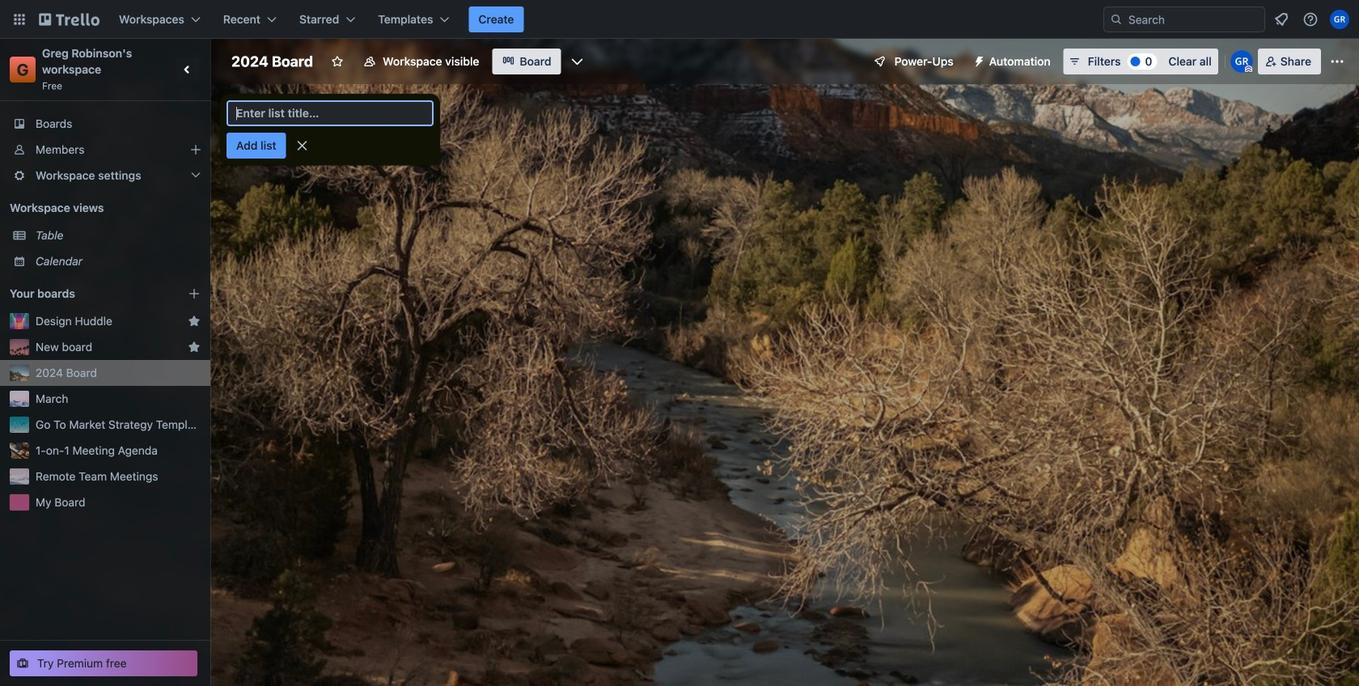 Task type: vqa. For each thing, say whether or not it's contained in the screenshot.
the this member is an admin of this board. IMAGE
yes



Task type: locate. For each thing, give the bounding box(es) containing it.
greg robinson (gregrobinson96) image down search field
[[1231, 50, 1254, 73]]

starred icon image
[[188, 315, 201, 328], [188, 341, 201, 354]]

open information menu image
[[1303, 11, 1319, 28]]

2 starred icon image from the top
[[188, 341, 201, 354]]

0 horizontal spatial greg robinson (gregrobinson96) image
[[1231, 50, 1254, 73]]

sm image
[[967, 49, 990, 71]]

greg robinson (gregrobinson96) image
[[1331, 10, 1350, 29], [1231, 50, 1254, 73]]

search image
[[1110, 13, 1123, 26]]

0 vertical spatial greg robinson (gregrobinson96) image
[[1331, 10, 1350, 29]]

1 vertical spatial starred icon image
[[188, 341, 201, 354]]

1 horizontal spatial greg robinson (gregrobinson96) image
[[1331, 10, 1350, 29]]

workspace navigation collapse icon image
[[176, 58, 199, 81]]

greg robinson (gregrobinson96) image right open information menu image
[[1331, 10, 1350, 29]]

1 vertical spatial greg robinson (gregrobinson96) image
[[1231, 50, 1254, 73]]

0 notifications image
[[1272, 10, 1292, 29]]

0 vertical spatial starred icon image
[[188, 315, 201, 328]]

1 starred icon image from the top
[[188, 315, 201, 328]]

Board name text field
[[223, 49, 321, 74]]



Task type: describe. For each thing, give the bounding box(es) containing it.
your boards with 8 items element
[[10, 284, 163, 304]]

star or unstar board image
[[331, 55, 344, 68]]

Enter list title… text field
[[227, 100, 434, 126]]

back to home image
[[39, 6, 100, 32]]

this member is an admin of this board. image
[[1245, 66, 1253, 73]]

show menu image
[[1330, 53, 1346, 70]]

add board image
[[188, 287, 201, 300]]

primary element
[[0, 0, 1360, 39]]

customize views image
[[569, 53, 586, 70]]

cancel list editing image
[[294, 138, 311, 154]]

Search field
[[1123, 8, 1265, 31]]



